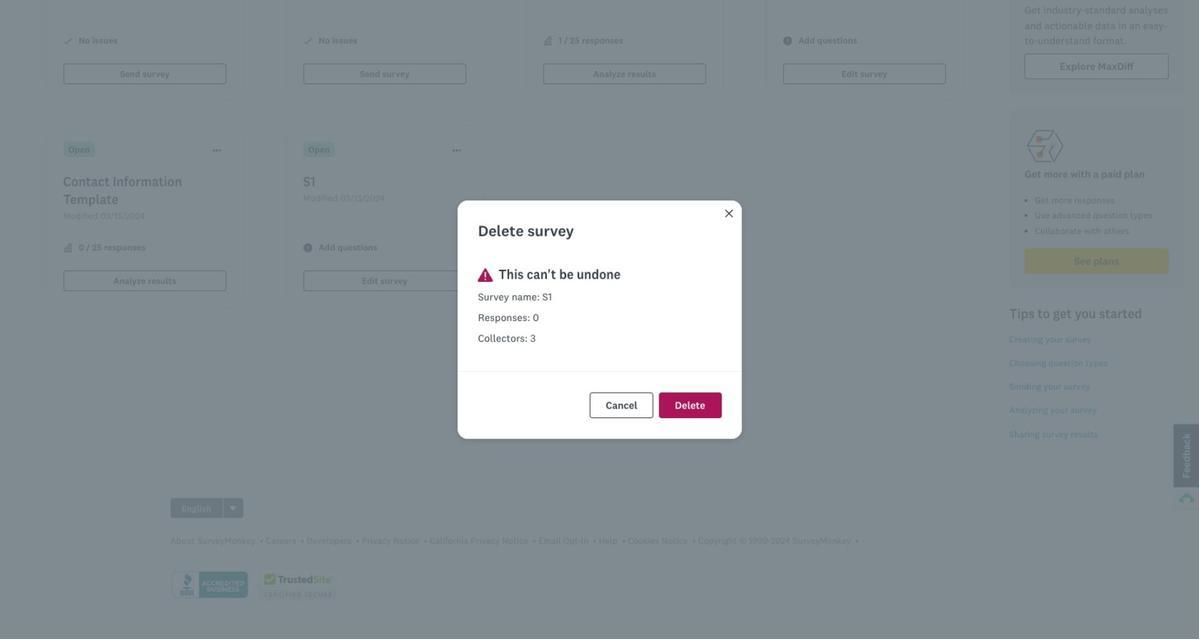Task type: locate. For each thing, give the bounding box(es) containing it.
dialog
[[458, 201, 743, 439]]

response count image
[[63, 244, 72, 253]]

click to verify bbb accreditation and to see a bbb report. image
[[171, 571, 250, 601]]

response based pricing icon image
[[1025, 126, 1067, 167]]

no issues image
[[63, 37, 72, 46]]

1 vertical spatial warning image
[[303, 244, 312, 253]]

response count image
[[543, 37, 552, 46], [543, 37, 552, 46], [63, 244, 72, 253]]

trustedsite helps keep you safe from identity theft, credit card fraud, spyware, spam, viruses and online scams image
[[260, 570, 337, 602]]

1 horizontal spatial warning image
[[783, 37, 792, 46]]

0 vertical spatial warning image
[[783, 37, 792, 46]]

this can't be undone image
[[478, 269, 494, 284], [478, 269, 494, 282]]

language dropdown image
[[229, 504, 238, 513], [230, 507, 236, 511]]

close image
[[726, 210, 734, 217]]

group
[[171, 498, 243, 519]]

warning image
[[783, 37, 792, 46], [303, 244, 312, 253]]

0 horizontal spatial warning image
[[303, 244, 312, 253]]



Task type: describe. For each thing, give the bounding box(es) containing it.
no issues image
[[303, 37, 312, 46]]

close image
[[725, 208, 735, 219]]



Task type: vqa. For each thing, say whether or not it's contained in the screenshot.
group
yes



